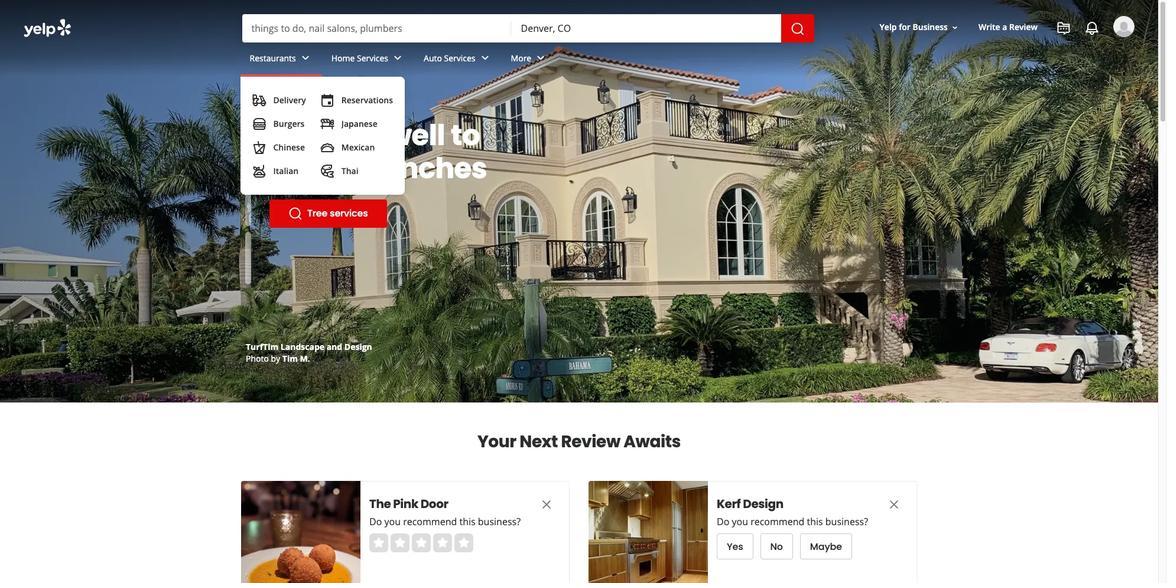 Task type: vqa. For each thing, say whether or not it's contained in the screenshot.
Review to the top
yes



Task type: locate. For each thing, give the bounding box(es) containing it.
design right and
[[344, 342, 372, 353]]

24 chevron down v2 image left auto
[[391, 51, 405, 65]]

recommend down kerf design "link"
[[751, 516, 804, 529]]

1 dismiss card image from the left
[[540, 498, 554, 512]]

japanese
[[341, 118, 377, 129]]

this for kerf design
[[807, 516, 823, 529]]

review right a
[[1009, 22, 1038, 33]]

1 horizontal spatial review
[[1009, 22, 1038, 33]]

Find text field
[[251, 22, 502, 35]]

0 horizontal spatial 24 chevron down v2 image
[[298, 51, 312, 65]]

1 horizontal spatial this
[[807, 516, 823, 529]]

1 none field from the left
[[251, 22, 502, 35]]

menu
[[240, 77, 405, 195]]

notifications image
[[1085, 21, 1099, 35]]

review inside user actions element
[[1009, 22, 1038, 33]]

recommend for design
[[751, 516, 804, 529]]

1 you from the left
[[384, 516, 401, 529]]

24 delivery v2 image
[[252, 93, 266, 108]]

business? up maybe 'button'
[[825, 516, 868, 529]]

chinese link
[[247, 136, 311, 160]]

business?
[[478, 516, 521, 529], [825, 516, 868, 529]]

None radio
[[369, 534, 388, 553], [412, 534, 431, 553], [454, 534, 473, 553], [369, 534, 388, 553], [412, 534, 431, 553], [454, 534, 473, 553]]

dead
[[269, 149, 344, 189]]

design
[[344, 342, 372, 353], [743, 496, 783, 513]]

1 business? from the left
[[478, 516, 521, 529]]

turftim landscape and design photo by tim m.
[[246, 342, 372, 365]]

auto services link
[[414, 43, 501, 77]]

2 do from the left
[[717, 516, 729, 529]]

24 chevron down v2 image inside the auto services link
[[478, 51, 492, 65]]

this for the pink door
[[459, 516, 475, 529]]

0 horizontal spatial services
[[357, 52, 388, 64]]

24 chevron down v2 image for home services
[[391, 51, 405, 65]]

no
[[770, 540, 783, 554]]

24 chevron down v2 image right more
[[534, 51, 548, 65]]

design right 'kerf'
[[743, 496, 783, 513]]

24 chevron down v2 image inside restaurants link
[[298, 51, 312, 65]]

branches
[[350, 149, 487, 189]]

no button
[[760, 534, 793, 560]]

2 you from the left
[[732, 516, 748, 529]]

reservations
[[341, 95, 393, 106]]

delivery link
[[247, 89, 311, 112]]

recommend down the door
[[403, 516, 457, 529]]

you
[[384, 516, 401, 529], [732, 516, 748, 529]]

landscape
[[281, 342, 324, 353]]

business
[[913, 22, 948, 33]]

1 recommend from the left
[[403, 516, 457, 529]]

a
[[1002, 22, 1007, 33]]

2 recommend from the left
[[751, 516, 804, 529]]

farewell
[[329, 116, 445, 155]]

1 do you recommend this business? from the left
[[369, 516, 521, 529]]

services right auto
[[444, 52, 475, 64]]

business categories element
[[240, 43, 1135, 195]]

m.
[[300, 353, 310, 365]]

1 horizontal spatial do you recommend this business?
[[717, 516, 868, 529]]

projects image
[[1057, 21, 1071, 35]]

24 chevron down v2 image inside more link
[[534, 51, 548, 65]]

you down 'the'
[[384, 516, 401, 529]]

2 24 chevron down v2 image from the left
[[478, 51, 492, 65]]

services
[[357, 52, 388, 64], [444, 52, 475, 64]]

do you recommend this business? down kerf design "link"
[[717, 516, 868, 529]]

business? for kerf design
[[825, 516, 868, 529]]

0 horizontal spatial none field
[[251, 22, 502, 35]]

24 chevron down v2 image right auto services
[[478, 51, 492, 65]]

24 chevron down v2 image right restaurants
[[298, 51, 312, 65]]

1 24 chevron down v2 image from the left
[[298, 51, 312, 65]]

mexican link
[[315, 136, 398, 160]]

0 horizontal spatial recommend
[[403, 516, 457, 529]]

2 this from the left
[[807, 516, 823, 529]]

you for kerf
[[732, 516, 748, 529]]

yes
[[727, 540, 743, 554]]

write a review link
[[974, 17, 1042, 38]]

2 do you recommend this business? from the left
[[717, 516, 868, 529]]

24 sushi v2 image
[[320, 117, 334, 131]]

and
[[327, 342, 342, 353]]

24 thai v2 image
[[320, 164, 334, 178]]

rating element
[[369, 534, 473, 553]]

services inside 'link'
[[357, 52, 388, 64]]

(no rating) image
[[369, 534, 473, 553]]

this up maybe 'button'
[[807, 516, 823, 529]]

1 horizontal spatial 24 chevron down v2 image
[[534, 51, 548, 65]]

write
[[979, 22, 1000, 33]]

japanese link
[[315, 112, 398, 136]]

this down the pink door link
[[459, 516, 475, 529]]

0 vertical spatial review
[[1009, 22, 1038, 33]]

review
[[1009, 22, 1038, 33], [561, 431, 620, 454]]

kerf design link
[[717, 496, 865, 513]]

you down kerf design
[[732, 516, 748, 529]]

say farewell to dead branches
[[269, 116, 487, 189]]

1 do from the left
[[369, 516, 382, 529]]

2 services from the left
[[444, 52, 475, 64]]

nolan p. image
[[1113, 16, 1135, 37]]

24 reservations v2 image
[[320, 93, 334, 108]]

1 horizontal spatial recommend
[[751, 516, 804, 529]]

0 horizontal spatial design
[[344, 342, 372, 353]]

auto
[[424, 52, 442, 64]]

door
[[421, 496, 448, 513]]

reservations link
[[315, 89, 398, 112]]

None search field
[[0, 0, 1158, 195], [242, 14, 816, 43], [0, 0, 1158, 195], [242, 14, 816, 43]]

more link
[[501, 43, 557, 77]]

tim m. link
[[282, 353, 310, 365]]

0 horizontal spatial do you recommend this business?
[[369, 516, 521, 529]]

mexican
[[341, 142, 375, 153]]

menu containing delivery
[[240, 77, 405, 195]]

2 24 chevron down v2 image from the left
[[534, 51, 548, 65]]

your next review awaits
[[477, 431, 681, 454]]

24 chevron down v2 image
[[298, 51, 312, 65], [478, 51, 492, 65]]

chinese
[[273, 142, 305, 153]]

0 horizontal spatial this
[[459, 516, 475, 529]]

1 horizontal spatial do
[[717, 516, 729, 529]]

None radio
[[391, 534, 410, 553], [433, 534, 452, 553], [391, 534, 410, 553], [433, 534, 452, 553]]

services right home
[[357, 52, 388, 64]]

do you recommend this business? for the pink door
[[369, 516, 521, 529]]

1 horizontal spatial dismiss card image
[[887, 498, 901, 512]]

24 burgers v2 image
[[252, 117, 266, 131]]

do down 'the'
[[369, 516, 382, 529]]

review right next on the left of the page
[[561, 431, 620, 454]]

1 services from the left
[[357, 52, 388, 64]]

2 business? from the left
[[825, 516, 868, 529]]

auto services
[[424, 52, 475, 64]]

0 horizontal spatial you
[[384, 516, 401, 529]]

recommend
[[403, 516, 457, 529], [751, 516, 804, 529]]

home
[[331, 52, 355, 64]]

this
[[459, 516, 475, 529], [807, 516, 823, 529]]

Near text field
[[521, 22, 771, 35]]

services for auto services
[[444, 52, 475, 64]]

yelp
[[880, 22, 897, 33]]

24 chevron down v2 image
[[391, 51, 405, 65], [534, 51, 548, 65]]

do you recommend this business? down the pink door link
[[369, 516, 521, 529]]

0 horizontal spatial business?
[[478, 516, 521, 529]]

do
[[369, 516, 382, 529], [717, 516, 729, 529]]

24 chinese v2 image
[[252, 141, 266, 155]]

0 horizontal spatial dismiss card image
[[540, 498, 554, 512]]

2 none field from the left
[[521, 22, 771, 35]]

0 horizontal spatial do
[[369, 516, 382, 529]]

1 horizontal spatial 24 chevron down v2 image
[[478, 51, 492, 65]]

None field
[[251, 22, 502, 35], [521, 22, 771, 35]]

1 horizontal spatial business?
[[825, 516, 868, 529]]

thai
[[341, 165, 358, 177]]

0 horizontal spatial 24 chevron down v2 image
[[391, 51, 405, 65]]

photo
[[246, 353, 269, 365]]

2 dismiss card image from the left
[[887, 498, 901, 512]]

1 horizontal spatial services
[[444, 52, 475, 64]]

restaurants link
[[240, 43, 322, 77]]

1 this from the left
[[459, 516, 475, 529]]

business? down the pink door link
[[478, 516, 521, 529]]

0 horizontal spatial review
[[561, 431, 620, 454]]

dismiss card image
[[540, 498, 554, 512], [887, 498, 901, 512]]

you for the
[[384, 516, 401, 529]]

tree services
[[307, 207, 368, 220]]

1 horizontal spatial you
[[732, 516, 748, 529]]

1 vertical spatial design
[[743, 496, 783, 513]]

0 vertical spatial design
[[344, 342, 372, 353]]

1 24 chevron down v2 image from the left
[[391, 51, 405, 65]]

24 chevron down v2 image inside home services 'link'
[[391, 51, 405, 65]]

do down 'kerf'
[[717, 516, 729, 529]]

do you recommend this business?
[[369, 516, 521, 529], [717, 516, 868, 529]]

1 horizontal spatial none field
[[521, 22, 771, 35]]

yelp for business
[[880, 22, 948, 33]]

1 vertical spatial review
[[561, 431, 620, 454]]



Task type: describe. For each thing, give the bounding box(es) containing it.
to
[[451, 116, 480, 155]]

your
[[477, 431, 516, 454]]

maybe button
[[800, 534, 852, 560]]

recommend for pink
[[403, 516, 457, 529]]

italian link
[[247, 160, 311, 183]]

explore banner section banner
[[0, 0, 1158, 403]]

user actions element
[[870, 15, 1151, 87]]

maybe
[[810, 540, 842, 554]]

24 search v2 image
[[288, 207, 303, 221]]

kerf design
[[717, 496, 783, 513]]

tree
[[307, 207, 327, 220]]

none field find
[[251, 22, 502, 35]]

by
[[271, 353, 280, 365]]

photo of kerf design image
[[589, 482, 708, 584]]

burgers link
[[247, 112, 311, 136]]

review for next
[[561, 431, 620, 454]]

burgers
[[273, 118, 305, 129]]

home services link
[[322, 43, 414, 77]]

design inside turftim landscape and design photo by tim m.
[[344, 342, 372, 353]]

more
[[511, 52, 531, 64]]

24 italian v2 image
[[252, 164, 266, 178]]

the pink door
[[369, 496, 448, 513]]

home services
[[331, 52, 388, 64]]

yelp for business button
[[875, 17, 964, 38]]

services
[[330, 207, 368, 220]]

business? for the pink door
[[478, 516, 521, 529]]

the
[[369, 496, 391, 513]]

do you recommend this business? for kerf design
[[717, 516, 868, 529]]

tree services link
[[269, 200, 387, 228]]

24 chevron down v2 image for auto services
[[478, 51, 492, 65]]

1 horizontal spatial design
[[743, 496, 783, 513]]

delivery
[[273, 95, 306, 106]]

tim
[[282, 353, 298, 365]]

do for the pink door
[[369, 516, 382, 529]]

pink
[[393, 496, 418, 513]]

dismiss card image for the pink door
[[540, 498, 554, 512]]

review for a
[[1009, 22, 1038, 33]]

24 chevron down v2 image for restaurants
[[298, 51, 312, 65]]

dismiss card image for kerf design
[[887, 498, 901, 512]]

do for kerf design
[[717, 516, 729, 529]]

turftim landscape and design link
[[246, 342, 372, 353]]

awaits
[[624, 431, 681, 454]]

for
[[899, 22, 911, 33]]

kerf
[[717, 496, 741, 513]]

turftim
[[246, 342, 278, 353]]

16 chevron down v2 image
[[950, 23, 960, 32]]

none field near
[[521, 22, 771, 35]]

24 chevron down v2 image for more
[[534, 51, 548, 65]]

24 mexican v2 image
[[320, 141, 334, 155]]

say
[[269, 116, 323, 155]]

write a review
[[979, 22, 1038, 33]]

thai link
[[315, 160, 398, 183]]

next
[[520, 431, 558, 454]]

menu inside business categories element
[[240, 77, 405, 195]]

search image
[[790, 22, 805, 36]]

italian
[[273, 165, 299, 177]]

yes button
[[717, 534, 753, 560]]

restaurants
[[250, 52, 296, 64]]

the pink door link
[[369, 496, 517, 513]]

photo of the pink door image
[[241, 482, 360, 584]]

services for home services
[[357, 52, 388, 64]]



